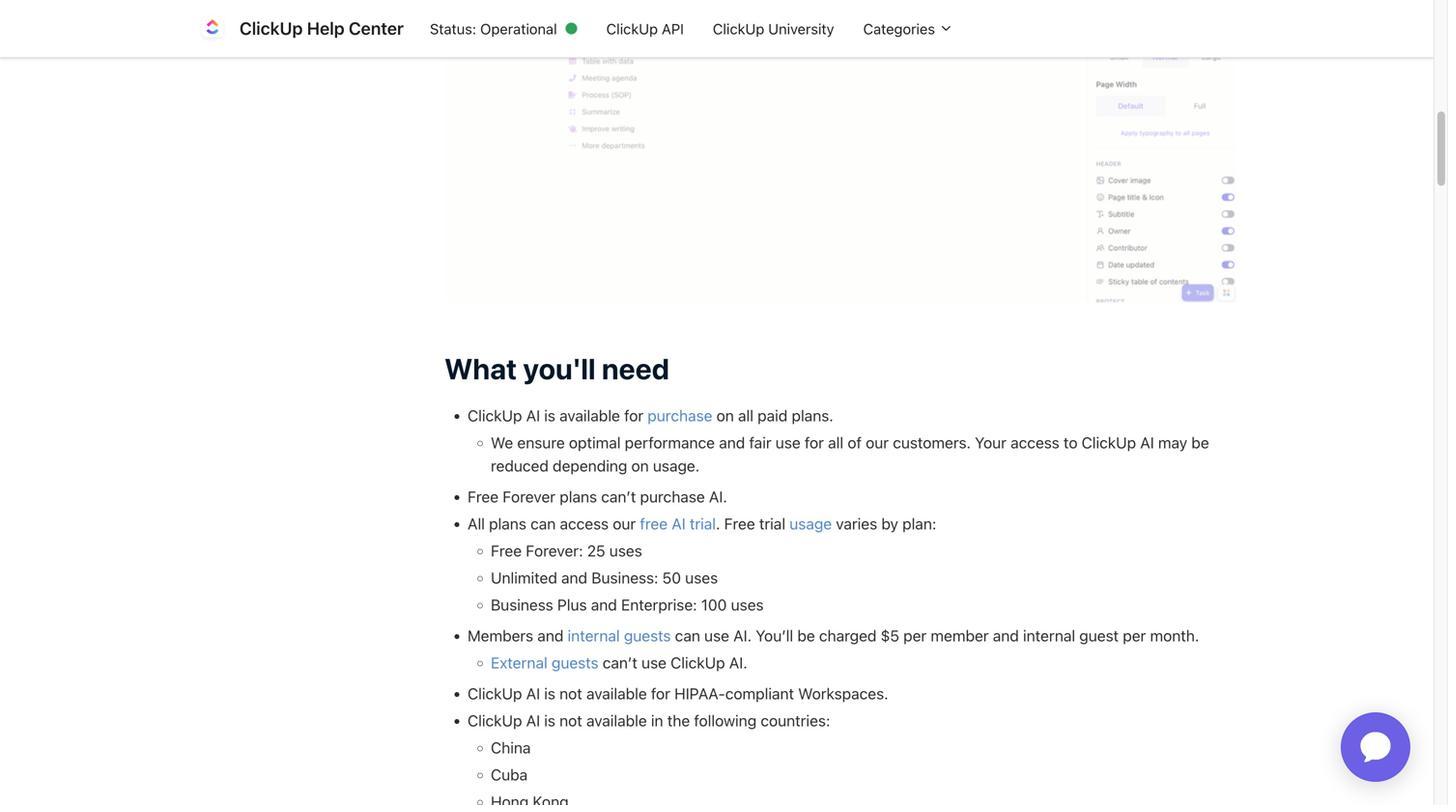 Task type: locate. For each thing, give the bounding box(es) containing it.
is for clickup ai is not available in the following countries:
[[544, 712, 556, 730]]

0 vertical spatial can
[[531, 515, 556, 533]]

1 vertical spatial not
[[560, 712, 582, 730]]

ai down external guests link
[[526, 685, 540, 703]]

0 vertical spatial not
[[560, 685, 582, 703]]

access inside clickup ai is available for purchase on all paid plans. we ensure optimal performance and fair use for all of our customers. your access to clickup ai may be reduced depending on usage.
[[1011, 434, 1060, 452]]

0 horizontal spatial our
[[613, 515, 636, 533]]

can up forever:
[[531, 515, 556, 533]]

members and internal guests can use ai. you'll be charged $5 per member and internal guest per month. external guests can't use clickup ai.
[[468, 627, 1199, 673]]

0 vertical spatial on
[[717, 407, 734, 425]]

use right fair
[[776, 434, 801, 452]]

1 is from the top
[[544, 407, 556, 425]]

internal left the 'guest'
[[1023, 627, 1075, 645]]

1 horizontal spatial access
[[1011, 434, 1060, 452]]

0 horizontal spatial on
[[631, 457, 649, 475]]

1 vertical spatial be
[[797, 627, 815, 645]]

can't down internal guests link at the bottom of page
[[603, 654, 638, 673]]

available left in
[[586, 712, 647, 730]]

clickup
[[240, 18, 303, 39], [606, 20, 658, 37], [713, 20, 765, 37], [468, 407, 522, 425], [1082, 434, 1136, 452], [671, 654, 725, 673], [468, 685, 522, 703], [468, 712, 522, 730]]

trial left 'usage' link
[[759, 515, 786, 533]]

0 horizontal spatial guests
[[552, 654, 599, 673]]

purchase link
[[648, 407, 713, 425]]

clickup api
[[606, 20, 684, 37]]

0 vertical spatial all
[[738, 407, 754, 425]]

workspaces.
[[798, 685, 889, 703]]

your
[[975, 434, 1007, 452]]

1 horizontal spatial plans
[[560, 488, 597, 506]]

all left of
[[828, 434, 844, 452]]

clickup up the china
[[468, 712, 522, 730]]

access left to
[[1011, 434, 1060, 452]]

0 horizontal spatial plans
[[489, 515, 526, 533]]

available for in
[[586, 712, 647, 730]]

compliant
[[725, 685, 794, 703]]

1 vertical spatial purchase
[[640, 488, 705, 506]]

guests
[[624, 627, 671, 645], [552, 654, 599, 673]]

1 horizontal spatial be
[[1192, 434, 1209, 452]]

2 vertical spatial use
[[642, 654, 667, 673]]

uses right 50
[[685, 569, 718, 587]]

not for in
[[560, 712, 582, 730]]

access inside free forever plans can't purchase ai. all plans can access our free ai trial . free trial usage varies by plan: free forever: 25 uses unlimited and business: 50 uses business plus and enterprise: 100 uses
[[560, 515, 609, 533]]

ensure
[[517, 434, 565, 452]]

usage link
[[790, 515, 832, 533]]

0 horizontal spatial uses
[[609, 542, 642, 560]]

is
[[544, 407, 556, 425], [544, 685, 556, 703], [544, 712, 556, 730]]

performance
[[625, 434, 715, 452]]

2 vertical spatial available
[[586, 712, 647, 730]]

clickup up hipaa-
[[671, 654, 725, 673]]

and
[[719, 434, 745, 452], [561, 569, 588, 587], [591, 596, 617, 615], [538, 627, 564, 645], [993, 627, 1019, 645]]

and up external guests link
[[538, 627, 564, 645]]

0 horizontal spatial be
[[797, 627, 815, 645]]

1 horizontal spatial per
[[1123, 627, 1146, 645]]

clickup api link
[[592, 10, 698, 47]]

use up clickup ai is not available for hipaa-compliant workspaces.
[[642, 654, 667, 673]]

access up "25"
[[560, 515, 609, 533]]

2 vertical spatial is
[[544, 712, 556, 730]]

per right $5
[[904, 627, 927, 645]]

1 horizontal spatial on
[[717, 407, 734, 425]]

0 horizontal spatial for
[[624, 407, 644, 425]]

50
[[662, 569, 681, 587]]

plans
[[560, 488, 597, 506], [489, 515, 526, 533]]

free
[[468, 488, 499, 506], [724, 515, 755, 533], [491, 542, 522, 560]]

our right of
[[866, 434, 889, 452]]

optimal
[[569, 434, 621, 452]]

access
[[1011, 434, 1060, 452], [560, 515, 609, 533]]

free up all
[[468, 488, 499, 506]]

2 is from the top
[[544, 685, 556, 703]]

purchase
[[648, 407, 713, 425], [640, 488, 705, 506]]

what you'll need
[[444, 351, 670, 386]]

use
[[776, 434, 801, 452], [704, 627, 729, 645], [642, 654, 667, 673]]

is inside clickup ai is available for purchase on all paid plans. we ensure optimal performance and fair use for all of our customers. your access to clickup ai may be reduced depending on usage.
[[544, 407, 556, 425]]

ai up the china
[[526, 712, 540, 730]]

1 horizontal spatial internal
[[1023, 627, 1075, 645]]

trial
[[690, 515, 716, 533], [759, 515, 786, 533]]

clickup for clickup api
[[606, 20, 658, 37]]

available inside clickup ai is available for purchase on all paid plans. we ensure optimal performance and fair use for all of our customers. your access to clickup ai may be reduced depending on usage.
[[560, 407, 620, 425]]

internal
[[568, 627, 620, 645], [1023, 627, 1075, 645]]

uses
[[609, 542, 642, 560], [685, 569, 718, 587], [731, 596, 764, 615]]

ai for clickup ai is not available for hipaa-compliant workspaces.
[[526, 685, 540, 703]]

0 vertical spatial access
[[1011, 434, 1060, 452]]

clickup inside 'link'
[[606, 20, 658, 37]]

and up plus
[[561, 569, 588, 587]]

plans down depending
[[560, 488, 597, 506]]

on left usage.
[[631, 457, 649, 475]]

be
[[1192, 434, 1209, 452], [797, 627, 815, 645]]

0 vertical spatial use
[[776, 434, 801, 452]]

ai for clickup ai is available for purchase on all paid plans. we ensure optimal performance and fair use for all of our customers. your access to clickup ai may be reduced depending on usage.
[[526, 407, 540, 425]]

0 vertical spatial purchase
[[648, 407, 713, 425]]

status:
[[430, 20, 476, 37]]

plans right all
[[489, 515, 526, 533]]

operational
[[480, 20, 557, 37]]

may
[[1158, 434, 1188, 452]]

purchase up performance
[[648, 407, 713, 425]]

varies
[[836, 515, 877, 533]]

clickup image
[[444, 0, 1237, 303]]

1 vertical spatial can't
[[603, 654, 638, 673]]

plans.
[[792, 407, 834, 425]]

1 vertical spatial uses
[[685, 569, 718, 587]]

0 vertical spatial can't
[[601, 488, 636, 506]]

1 horizontal spatial our
[[866, 434, 889, 452]]

internal down plus
[[568, 627, 620, 645]]

1 vertical spatial plans
[[489, 515, 526, 533]]

clickup for clickup ai is not available in the following countries:
[[468, 712, 522, 730]]

uses up business:
[[609, 542, 642, 560]]

clickup for clickup ai is available for purchase on all paid plans. we ensure optimal performance and fair use for all of our customers. your access to clickup ai may be reduced depending on usage.
[[468, 407, 522, 425]]

.
[[716, 515, 720, 533]]

can't down depending
[[601, 488, 636, 506]]

0 vertical spatial available
[[560, 407, 620, 425]]

clickup left 'api'
[[606, 20, 658, 37]]

1 horizontal spatial can
[[675, 627, 700, 645]]

in
[[651, 712, 663, 730]]

0 vertical spatial plans
[[560, 488, 597, 506]]

clickup left university at the top of the page
[[713, 20, 765, 37]]

clickup university
[[713, 20, 834, 37]]

2 vertical spatial uses
[[731, 596, 764, 615]]

2 horizontal spatial use
[[776, 434, 801, 452]]

china
[[491, 739, 531, 758]]

for
[[624, 407, 644, 425], [805, 434, 824, 452], [651, 685, 671, 703]]

help
[[307, 18, 345, 39]]

ai.
[[709, 488, 727, 506], [733, 627, 752, 645], [729, 654, 748, 673]]

on right "purchase" 'link' at left
[[717, 407, 734, 425]]

1 vertical spatial access
[[560, 515, 609, 533]]

available up the clickup ai is not available in the following countries:
[[586, 685, 647, 703]]

be inside members and internal guests can use ai. you'll be charged $5 per member and internal guest per month. external guests can't use clickup ai.
[[797, 627, 815, 645]]

1 vertical spatial available
[[586, 685, 647, 703]]

plus
[[557, 596, 587, 615]]

clickup down external
[[468, 685, 522, 703]]

purchase inside free forever plans can't purchase ai. all plans can access our free ai trial . free trial usage varies by plan: free forever: 25 uses unlimited and business: 50 uses business plus and enterprise: 100 uses
[[640, 488, 705, 506]]

depending
[[553, 457, 627, 475]]

free up unlimited
[[491, 542, 522, 560]]

can't
[[601, 488, 636, 506], [603, 654, 638, 673]]

all
[[738, 407, 754, 425], [828, 434, 844, 452]]

purchase inside clickup ai is available for purchase on all paid plans. we ensure optimal performance and fair use for all of our customers. your access to clickup ai may be reduced depending on usage.
[[648, 407, 713, 425]]

application
[[1318, 690, 1434, 806]]

0 horizontal spatial trial
[[690, 515, 716, 533]]

purchase up free ai trial link
[[640, 488, 705, 506]]

on
[[717, 407, 734, 425], [631, 457, 649, 475]]

2 per from the left
[[1123, 627, 1146, 645]]

guests down enterprise: on the bottom left of the page
[[624, 627, 671, 645]]

be right may at the right bottom of the page
[[1192, 434, 1209, 452]]

clickup right to
[[1082, 434, 1136, 452]]

status: operational
[[430, 20, 557, 37]]

0 vertical spatial our
[[866, 434, 889, 452]]

can
[[531, 515, 556, 533], [675, 627, 700, 645]]

ai up ensure at the bottom of the page
[[526, 407, 540, 425]]

1 not from the top
[[560, 685, 582, 703]]

0 vertical spatial is
[[544, 407, 556, 425]]

1 horizontal spatial trial
[[759, 515, 786, 533]]

1 vertical spatial our
[[613, 515, 636, 533]]

ai right the free
[[672, 515, 686, 533]]

for up in
[[651, 685, 671, 703]]

and left fair
[[719, 434, 745, 452]]

use down the 100
[[704, 627, 729, 645]]

be right you'll
[[797, 627, 815, 645]]

not for for
[[560, 685, 582, 703]]

our inside free forever plans can't purchase ai. all plans can access our free ai trial . free trial usage varies by plan: free forever: 25 uses unlimited and business: 50 uses business plus and enterprise: 100 uses
[[613, 515, 636, 533]]

clickup ai is available for purchase on all paid plans. we ensure optimal performance and fair use for all of our customers. your access to clickup ai may be reduced depending on usage.
[[468, 407, 1209, 475]]

for up performance
[[624, 407, 644, 425]]

2 not from the top
[[560, 712, 582, 730]]

clickup left help
[[240, 18, 303, 39]]

0 vertical spatial be
[[1192, 434, 1209, 452]]

all
[[468, 515, 485, 533]]

available for for
[[586, 685, 647, 703]]

forever:
[[526, 542, 583, 560]]

ai. left you'll
[[733, 627, 752, 645]]

100
[[701, 596, 727, 615]]

for down plans.
[[805, 434, 824, 452]]

business
[[491, 596, 553, 615]]

clickup up we
[[468, 407, 522, 425]]

guest
[[1080, 627, 1119, 645]]

ai. up compliant
[[729, 654, 748, 673]]

uses right the 100
[[731, 596, 764, 615]]

use inside clickup ai is available for purchase on all paid plans. we ensure optimal performance and fair use for all of our customers. your access to clickup ai may be reduced depending on usage.
[[776, 434, 801, 452]]

1 vertical spatial use
[[704, 627, 729, 645]]

categories button
[[849, 10, 968, 47]]

enterprise:
[[621, 596, 697, 615]]

ai. up . at the left bottom
[[709, 488, 727, 506]]

to
[[1064, 434, 1078, 452]]

usage
[[790, 515, 832, 533]]

can down enterprise: on the bottom left of the page
[[675, 627, 700, 645]]

25
[[587, 542, 605, 560]]

1 internal from the left
[[568, 627, 620, 645]]

1 horizontal spatial for
[[651, 685, 671, 703]]

0 horizontal spatial internal
[[568, 627, 620, 645]]

per right the 'guest'
[[1123, 627, 1146, 645]]

all left paid
[[738, 407, 754, 425]]

0 vertical spatial ai.
[[709, 488, 727, 506]]

0 horizontal spatial access
[[560, 515, 609, 533]]

ai
[[526, 407, 540, 425], [1140, 434, 1154, 452], [672, 515, 686, 533], [526, 685, 540, 703], [526, 712, 540, 730]]

1 horizontal spatial all
[[828, 434, 844, 452]]

0 horizontal spatial all
[[738, 407, 754, 425]]

guests down internal guests link at the bottom of page
[[552, 654, 599, 673]]

0 vertical spatial guests
[[624, 627, 671, 645]]

available up 'optimal'
[[560, 407, 620, 425]]

free right . at the left bottom
[[724, 515, 755, 533]]

3 is from the top
[[544, 712, 556, 730]]

trial right the free
[[690, 515, 716, 533]]

0 horizontal spatial can
[[531, 515, 556, 533]]

usage.
[[653, 457, 700, 475]]

1 vertical spatial for
[[805, 434, 824, 452]]

per
[[904, 627, 927, 645], [1123, 627, 1146, 645]]

1 vertical spatial free
[[724, 515, 755, 533]]

available
[[560, 407, 620, 425], [586, 685, 647, 703], [586, 712, 647, 730]]

1 vertical spatial on
[[631, 457, 649, 475]]

our left the free
[[613, 515, 636, 533]]

2 vertical spatial ai.
[[729, 654, 748, 673]]

not
[[560, 685, 582, 703], [560, 712, 582, 730]]

0 horizontal spatial per
[[904, 627, 927, 645]]

1 vertical spatial guests
[[552, 654, 599, 673]]

external
[[491, 654, 548, 673]]

1 vertical spatial can
[[675, 627, 700, 645]]

we
[[491, 434, 513, 452]]

1 vertical spatial is
[[544, 685, 556, 703]]

our
[[866, 434, 889, 452], [613, 515, 636, 533]]

1 horizontal spatial use
[[704, 627, 729, 645]]

clickup help center
[[240, 18, 404, 39]]



Task type: describe. For each thing, give the bounding box(es) containing it.
clickup for clickup ai is not available for hipaa-compliant workspaces.
[[468, 685, 522, 703]]

ai left may at the right bottom of the page
[[1140, 434, 1154, 452]]

0 vertical spatial uses
[[609, 542, 642, 560]]

is for clickup ai is not available for hipaa-compliant workspaces.
[[544, 685, 556, 703]]

1 trial from the left
[[690, 515, 716, 533]]

1 vertical spatial all
[[828, 434, 844, 452]]

$5
[[881, 627, 899, 645]]

the
[[667, 712, 690, 730]]

month.
[[1150, 627, 1199, 645]]

you'll
[[523, 351, 596, 386]]

by
[[882, 515, 899, 533]]

our inside clickup ai is available for purchase on all paid plans. we ensure optimal performance and fair use for all of our customers. your access to clickup ai may be reduced depending on usage.
[[866, 434, 889, 452]]

2 horizontal spatial for
[[805, 434, 824, 452]]

can't inside free forever plans can't purchase ai. all plans can access our free ai trial . free trial usage varies by plan: free forever: 25 uses unlimited and business: 50 uses business plus and enterprise: 100 uses
[[601, 488, 636, 506]]

cuba
[[491, 766, 528, 785]]

free forever plans can't purchase ai. all plans can access our free ai trial . free trial usage varies by plan: free forever: 25 uses unlimited and business: 50 uses business plus and enterprise: 100 uses
[[468, 488, 937, 615]]

can inside free forever plans can't purchase ai. all plans can access our free ai trial . free trial usage varies by plan: free forever: 25 uses unlimited and business: 50 uses business plus and enterprise: 100 uses
[[531, 515, 556, 533]]

unlimited
[[491, 569, 557, 587]]

1 horizontal spatial uses
[[685, 569, 718, 587]]

can't inside members and internal guests can use ai. you'll be charged $5 per member and internal guest per month. external guests can't use clickup ai.
[[603, 654, 638, 673]]

hipaa-
[[675, 685, 725, 703]]

ai inside free forever plans can't purchase ai. all plans can access our free ai trial . free trial usage varies by plan: free forever: 25 uses unlimited and business: 50 uses business plus and enterprise: 100 uses
[[672, 515, 686, 533]]

plan:
[[903, 515, 937, 533]]

paid
[[758, 407, 788, 425]]

2 vertical spatial for
[[651, 685, 671, 703]]

free
[[640, 515, 668, 533]]

reduced
[[491, 457, 549, 475]]

you'll
[[756, 627, 793, 645]]

clickup inside members and internal guests can use ai. you'll be charged $5 per member and internal guest per month. external guests can't use clickup ai.
[[671, 654, 725, 673]]

2 horizontal spatial uses
[[731, 596, 764, 615]]

business:
[[592, 569, 658, 587]]

clickup ai is not available in the following countries:
[[468, 712, 830, 730]]

2 trial from the left
[[759, 515, 786, 533]]

what
[[444, 351, 517, 386]]

ai for clickup ai is not available in the following countries:
[[526, 712, 540, 730]]

0 vertical spatial free
[[468, 488, 499, 506]]

and inside clickup ai is available for purchase on all paid plans. we ensure optimal performance and fair use for all of our customers. your access to clickup ai may be reduced depending on usage.
[[719, 434, 745, 452]]

0 vertical spatial for
[[624, 407, 644, 425]]

clickup for clickup university
[[713, 20, 765, 37]]

free ai trial link
[[640, 515, 716, 533]]

be inside clickup ai is available for purchase on all paid plans. we ensure optimal performance and fair use for all of our customers. your access to clickup ai may be reduced depending on usage.
[[1192, 434, 1209, 452]]

2 vertical spatial free
[[491, 542, 522, 560]]

categories
[[863, 20, 939, 37]]

charged
[[819, 627, 877, 645]]

center
[[349, 18, 404, 39]]

fair
[[749, 434, 772, 452]]

clickup ai is not available for hipaa-compliant workspaces.
[[468, 685, 889, 703]]

can inside members and internal guests can use ai. you'll be charged $5 per member and internal guest per month. external guests can't use clickup ai.
[[675, 627, 700, 645]]

members
[[468, 627, 533, 645]]

and right member
[[993, 627, 1019, 645]]

2 internal from the left
[[1023, 627, 1075, 645]]

clickup help help center home page image
[[197, 13, 228, 44]]

china cuba
[[491, 739, 531, 785]]

is for clickup ai is available for purchase on all paid plans. we ensure optimal performance and fair use for all of our customers. your access to clickup ai may be reduced depending on usage.
[[544, 407, 556, 425]]

api
[[662, 20, 684, 37]]

clickup for clickup help center
[[240, 18, 303, 39]]

internal guests link
[[568, 627, 671, 645]]

1 vertical spatial ai.
[[733, 627, 752, 645]]

and right plus
[[591, 596, 617, 615]]

need
[[602, 351, 670, 386]]

forever
[[503, 488, 556, 506]]

clickup university link
[[698, 10, 849, 47]]

1 per from the left
[[904, 627, 927, 645]]

0 horizontal spatial use
[[642, 654, 667, 673]]

customers.
[[893, 434, 971, 452]]

ai. inside free forever plans can't purchase ai. all plans can access our free ai trial . free trial usage varies by plan: free forever: 25 uses unlimited and business: 50 uses business plus and enterprise: 100 uses
[[709, 488, 727, 506]]

external guests link
[[491, 654, 599, 673]]

following
[[694, 712, 757, 730]]

countries:
[[761, 712, 830, 730]]

of
[[848, 434, 862, 452]]

university
[[768, 20, 834, 37]]

member
[[931, 627, 989, 645]]

1 horizontal spatial guests
[[624, 627, 671, 645]]

clickup help center link
[[197, 13, 415, 44]]



Task type: vqa. For each thing, say whether or not it's contained in the screenshot.
AI. in the the Free Forever plans can't purchase AI. All plans can access our free AI trial . Free trial usage varies by plan: Free Forever: 25 uses Unlimited and Business: 50 uses Business Plus and Enterprise: 100 uses
yes



